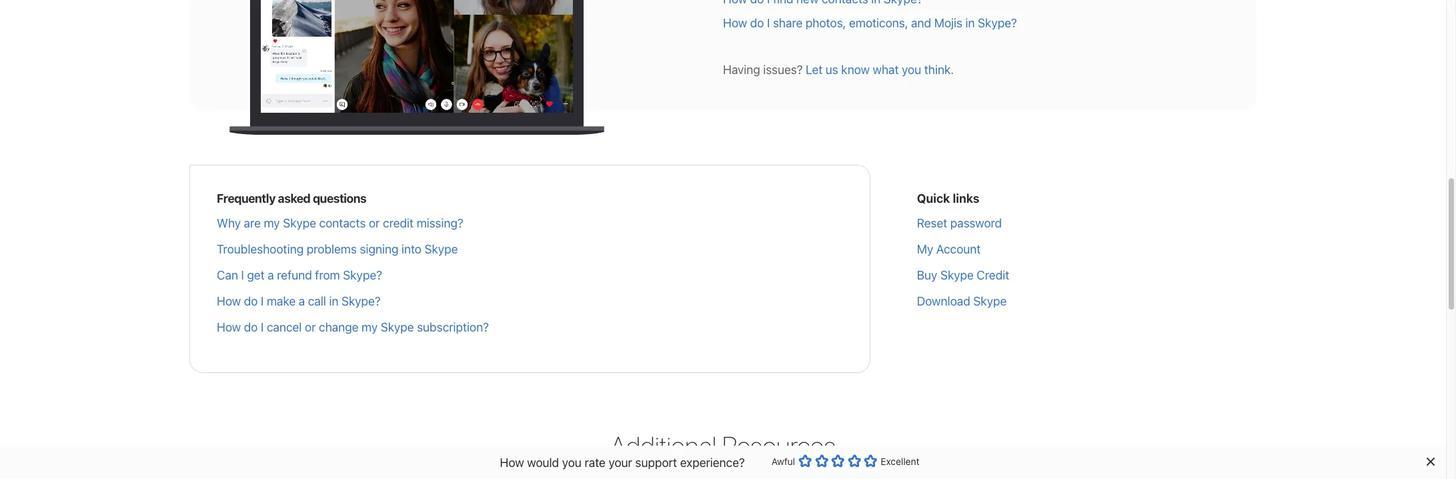 Task type: locate. For each thing, give the bounding box(es) containing it.
you inside welcome to skype region
[[902, 63, 922, 77]]

having issues? let us know what you think.
[[723, 63, 954, 77]]

i inside welcome to skype region
[[767, 16, 770, 30]]

credit
[[383, 217, 414, 231]]

in right mojis
[[966, 16, 975, 30]]

troubleshooting problems signing into skype link
[[217, 242, 843, 258]]

0 vertical spatial a
[[268, 269, 274, 283]]

4 option from the left
[[848, 454, 861, 468]]

0 vertical spatial you
[[902, 63, 922, 77]]

mojis
[[935, 16, 963, 30]]

us
[[826, 63, 839, 77]]

you right what
[[902, 63, 922, 77]]

or
[[369, 217, 380, 231], [305, 321, 316, 335]]

skype
[[283, 217, 316, 231], [425, 243, 458, 257], [941, 268, 974, 282], [974, 294, 1007, 308], [381, 321, 414, 335]]

how inside welcome to skype region
[[723, 16, 747, 30]]

additional resources
[[610, 430, 836, 461]]

0 horizontal spatial in
[[329, 295, 339, 309]]

additional
[[610, 430, 717, 461]]

do for make
[[244, 295, 258, 309]]

skype down account
[[941, 268, 974, 282]]

you
[[902, 63, 922, 77], [562, 455, 582, 469]]

1 horizontal spatial you
[[902, 63, 922, 77]]

i left 'make'
[[261, 295, 264, 309]]

skype left subscription?
[[381, 321, 414, 335]]

reset
[[917, 216, 948, 230]]

1 vertical spatial my
[[362, 321, 378, 335]]

or left credit
[[369, 217, 380, 231]]

in
[[966, 16, 975, 30], [329, 295, 339, 309]]

download
[[917, 294, 971, 308]]

links
[[953, 191, 980, 205]]

i left share
[[767, 16, 770, 30]]

refund
[[277, 269, 312, 283]]

skype? up the how do i cancel or change my skype subscription?
[[342, 295, 381, 309]]

resources
[[723, 430, 836, 461]]

0 vertical spatial skype?
[[978, 16, 1017, 30]]

contacts
[[319, 217, 366, 231]]

awful
[[772, 456, 795, 467]]

experience?
[[680, 455, 745, 469]]

how would you rate your support experience? list box
[[799, 452, 878, 475]]

1 vertical spatial or
[[305, 321, 316, 335]]

2 vertical spatial skype?
[[342, 295, 381, 309]]

how do i make a call in skype? link
[[217, 294, 843, 310]]

would
[[527, 455, 559, 469]]

1 vertical spatial in
[[329, 295, 339, 309]]

how do i cancel or change my skype subscription? link
[[217, 320, 843, 336]]

frequently
[[217, 191, 276, 205]]

0 vertical spatial in
[[966, 16, 975, 30]]

think.
[[925, 63, 954, 77]]

1 horizontal spatial in
[[966, 16, 975, 30]]

quick links
[[917, 191, 980, 205]]

0 vertical spatial do
[[750, 16, 764, 30]]

i left get
[[241, 269, 244, 283]]

rate
[[585, 455, 606, 469]]

skype?
[[978, 16, 1017, 30], [343, 269, 382, 283], [342, 295, 381, 309]]

skype down 'missing?'
[[425, 243, 458, 257]]

0 horizontal spatial you
[[562, 455, 582, 469]]

emoticons,
[[849, 16, 909, 30]]

do
[[750, 16, 764, 30], [244, 295, 258, 309], [244, 321, 258, 335]]

do for cancel
[[244, 321, 258, 335]]

1 horizontal spatial or
[[369, 217, 380, 231]]

i for share
[[767, 16, 770, 30]]

having
[[723, 63, 761, 77]]

how do i share photos, emoticons, and mojis in skype? link
[[723, 16, 1230, 31]]

buy skype credit link
[[917, 267, 1230, 283]]

a left call
[[299, 295, 305, 309]]

how for how do i cancel or change my skype subscription?
[[217, 321, 241, 335]]

a right get
[[268, 269, 274, 283]]

a
[[268, 269, 274, 283], [299, 295, 305, 309]]

password
[[951, 216, 1002, 230]]

you left rate
[[562, 455, 582, 469]]

frequently asked questions
[[217, 191, 366, 205]]

photos,
[[806, 16, 846, 30]]

1 option from the left
[[799, 454, 812, 468]]

welcome to skype region
[[723, 0, 1230, 83]]

i left cancel
[[261, 321, 264, 335]]

can i get a refund from skype? link
[[217, 268, 843, 284]]

i
[[767, 16, 770, 30], [241, 269, 244, 283], [261, 295, 264, 309], [261, 321, 264, 335]]

0 horizontal spatial a
[[268, 269, 274, 283]]

your
[[609, 455, 633, 469]]

0 vertical spatial my
[[264, 217, 280, 231]]

or right cancel
[[305, 321, 316, 335]]

quick
[[917, 191, 950, 205]]

skype? down "signing"
[[343, 269, 382, 283]]

my
[[264, 217, 280, 231], [362, 321, 378, 335]]

do inside welcome to skype region
[[750, 16, 764, 30]]

do down get
[[244, 295, 258, 309]]

skype down asked
[[283, 217, 316, 231]]

skype down credit
[[974, 294, 1007, 308]]

my right change
[[362, 321, 378, 335]]

asked
[[278, 191, 310, 205]]

missing?
[[417, 217, 464, 231]]

account
[[937, 242, 981, 256]]

how
[[723, 16, 747, 30], [217, 295, 241, 309], [217, 321, 241, 335], [500, 455, 524, 469]]

and
[[912, 16, 932, 30]]

can
[[217, 269, 238, 283]]

how do i share photos, emoticons, and mojis in skype?
[[723, 16, 1017, 30]]

do left share
[[750, 16, 764, 30]]

in right call
[[329, 295, 339, 309]]

buy skype credit
[[917, 268, 1010, 282]]

how for how would you rate your support experience?
[[500, 455, 524, 469]]

do left cancel
[[244, 321, 258, 335]]

what
[[873, 63, 899, 77]]

cancel
[[267, 321, 302, 335]]

0 horizontal spatial or
[[305, 321, 316, 335]]

1 vertical spatial skype?
[[343, 269, 382, 283]]

why are my skype contacts or credit missing?
[[217, 217, 464, 231]]

skype? right mojis
[[978, 16, 1017, 30]]

2 vertical spatial do
[[244, 321, 258, 335]]

option
[[799, 454, 812, 468], [815, 454, 829, 468], [832, 454, 845, 468], [848, 454, 861, 468], [864, 454, 878, 468]]

subscription?
[[417, 321, 489, 335]]

download skype
[[917, 294, 1007, 308]]

credit
[[977, 268, 1010, 282]]

let
[[806, 63, 823, 77]]

i for cancel
[[261, 321, 264, 335]]

my right are
[[264, 217, 280, 231]]

skype? inside how do i share photos, emoticons, and mojis in skype? link
[[978, 16, 1017, 30]]

1 horizontal spatial a
[[299, 295, 305, 309]]

1 vertical spatial do
[[244, 295, 258, 309]]

let us know what you think. button
[[806, 63, 954, 77]]

1 horizontal spatial my
[[362, 321, 378, 335]]



Task type: describe. For each thing, give the bounding box(es) containing it.
download skype link
[[917, 293, 1230, 309]]

excellent
[[881, 456, 920, 467]]

1 vertical spatial a
[[299, 295, 305, 309]]

support
[[636, 455, 677, 469]]

from
[[315, 269, 340, 283]]

why are my skype contacts or credit missing? link
[[217, 216, 843, 232]]

0 horizontal spatial my
[[264, 217, 280, 231]]

share
[[773, 16, 803, 30]]

dismiss the survey image
[[1425, 456, 1436, 467]]

how would you rate your support experience?
[[500, 455, 745, 469]]

call
[[308, 295, 326, 309]]

troubleshooting
[[217, 243, 304, 257]]

3 option from the left
[[832, 454, 845, 468]]

questions
[[313, 191, 366, 205]]

skype? inside can i get a refund from skype? link
[[343, 269, 382, 283]]

into
[[402, 243, 422, 257]]

get
[[247, 269, 265, 283]]

i for make
[[261, 295, 264, 309]]

my account
[[917, 242, 981, 256]]

issues?
[[764, 63, 803, 77]]

my
[[917, 242, 934, 256]]

reset password link
[[917, 215, 1230, 231]]

how for how do i make a call in skype?
[[217, 295, 241, 309]]

make
[[267, 295, 296, 309]]

are
[[244, 217, 261, 231]]

1 vertical spatial you
[[562, 455, 582, 469]]

skype? inside how do i make a call in skype? link
[[342, 295, 381, 309]]

how do i make a call in skype?
[[217, 295, 381, 309]]

signing
[[360, 243, 399, 257]]

how do i cancel or change my skype subscription?
[[217, 321, 489, 335]]

problems
[[307, 243, 357, 257]]

5 option from the left
[[864, 454, 878, 468]]

2 option from the left
[[815, 454, 829, 468]]

0 vertical spatial or
[[369, 217, 380, 231]]

troubleshooting problems signing into skype
[[217, 243, 458, 257]]

skype inside "link"
[[941, 268, 974, 282]]

my account link
[[917, 241, 1230, 257]]

buy
[[917, 268, 938, 282]]

reset password
[[917, 216, 1002, 230]]

can i get a refund from skype?
[[217, 269, 382, 283]]

change
[[319, 321, 359, 335]]

how for how do i share photos, emoticons, and mojis in skype?
[[723, 16, 747, 30]]

in inside welcome to skype region
[[966, 16, 975, 30]]

why
[[217, 217, 241, 231]]

do for share
[[750, 16, 764, 30]]

know
[[842, 63, 870, 77]]



Task type: vqa. For each thing, say whether or not it's contained in the screenshot.
This article is also available for:Skype for WindowsSkype for Mobile This article is for people with visual impairments who use a screen reader program with...
no



